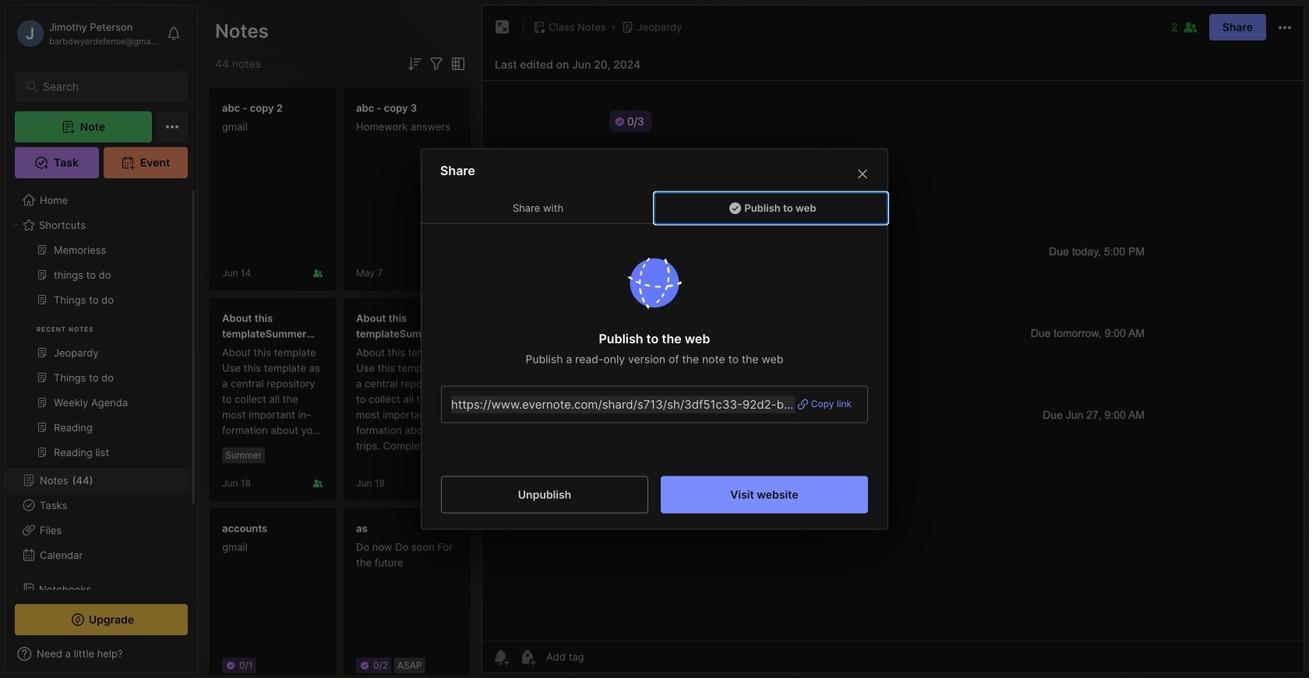 Task type: describe. For each thing, give the bounding box(es) containing it.
none search field inside 'main' element
[[43, 77, 167, 96]]

expand note image
[[493, 18, 512, 37]]

main element
[[0, 0, 203, 679]]

Search text field
[[43, 80, 167, 94]]

expand notebooks image
[[11, 585, 20, 595]]

add a reminder image
[[492, 649, 511, 667]]

note window element
[[482, 5, 1305, 674]]



Task type: vqa. For each thing, say whether or not it's contained in the screenshot.
Add tag Image
yes



Task type: locate. For each thing, give the bounding box(es) containing it.
tab list
[[422, 193, 888, 224]]

None search field
[[43, 77, 167, 96]]

Note Editor text field
[[483, 80, 1304, 642]]

tab
[[422, 193, 655, 224], [655, 193, 888, 224]]

1 tab from the left
[[422, 193, 655, 224]]

close image
[[854, 165, 872, 184]]

add tag image
[[518, 649, 537, 667]]

group
[[5, 238, 189, 475]]

group inside 'main' element
[[5, 238, 189, 475]]

2 tab from the left
[[655, 193, 888, 224]]



